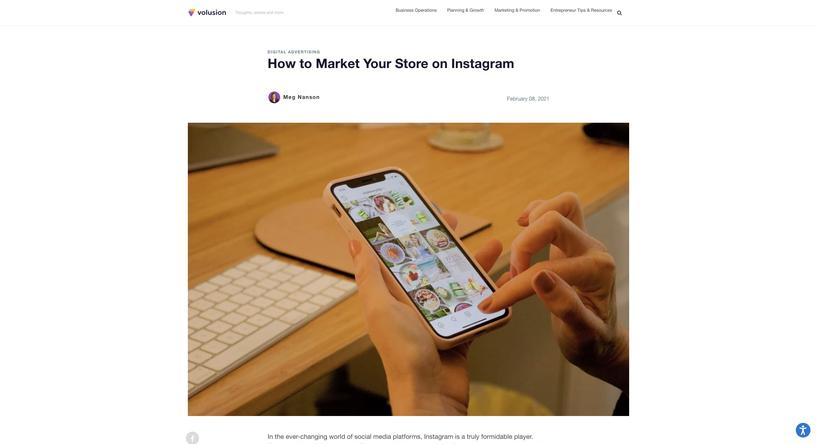 Task type: describe. For each thing, give the bounding box(es) containing it.
instagram inside in the ever-changing world of social media platforms, instagram is a truly formidable player. combining the visual impact of pinterest with the content-friendliness and engagement potentia
[[424, 434, 453, 441]]

stories
[[254, 10, 266, 15]]

planning
[[447, 7, 464, 13]]

platforms,
[[393, 434, 422, 441]]

market
[[316, 55, 360, 71]]

and inside in the ever-changing world of social media platforms, instagram is a truly formidable player. combining the visual impact of pinterest with the content-friendliness and engagement potentia
[[472, 443, 483, 445]]

marketing
[[495, 7, 514, 13]]

truly
[[467, 434, 479, 441]]

0 vertical spatial and
[[267, 10, 273, 15]]

engagement
[[485, 443, 521, 445]]

growth
[[470, 7, 484, 13]]

february 08, 2021
[[507, 96, 549, 102]]

world
[[329, 434, 345, 441]]

your
[[363, 55, 391, 71]]

business operations
[[396, 7, 437, 13]]

on
[[432, 55, 448, 71]]

in the ever-changing world of social media platforms, instagram is a truly formidable player. combining the visual impact of pinterest with the content-friendliness and engagement potentia
[[268, 434, 548, 445]]

& for marketing
[[516, 7, 518, 13]]

changing
[[300, 434, 327, 441]]

2021
[[538, 96, 549, 102]]

pinterest
[[360, 443, 386, 445]]

formidable
[[481, 434, 512, 441]]

promotion
[[520, 7, 540, 13]]

business
[[396, 7, 414, 13]]

in
[[268, 434, 273, 441]]

1 vertical spatial of
[[352, 443, 358, 445]]

open accessibe: accessibility options, statement and help image
[[800, 426, 807, 436]]

digital advertising how to market your store on instagram
[[268, 49, 514, 71]]

friendliness
[[437, 443, 470, 445]]

marketing & promotion link
[[495, 7, 540, 14]]

combining
[[268, 443, 299, 445]]

meg nanson link
[[268, 91, 320, 104]]

0 horizontal spatial the
[[275, 434, 284, 441]]

operations
[[415, 7, 437, 13]]

nanson
[[298, 94, 320, 100]]

business operations link
[[396, 7, 437, 14]]

advertising
[[288, 49, 320, 54]]

player.
[[514, 434, 533, 441]]

tips
[[577, 8, 586, 13]]

planning & growth link
[[447, 7, 484, 14]]



Task type: locate. For each thing, give the bounding box(es) containing it.
is
[[455, 434, 460, 441]]

the
[[275, 434, 284, 441], [301, 443, 310, 445], [401, 443, 410, 445]]

and left more. at the left
[[267, 10, 273, 15]]

ever-
[[286, 434, 300, 441]]

a
[[462, 434, 465, 441]]

instagram inside digital advertising how to market your store on instagram
[[451, 55, 514, 71]]

& left growth
[[466, 7, 468, 13]]

instagram
[[451, 55, 514, 71], [424, 434, 453, 441]]

to
[[300, 55, 312, 71]]

content-
[[412, 443, 437, 445]]

thoughts,
[[235, 10, 253, 15]]

how to market your store on instagram image
[[188, 123, 629, 417]]

and down truly
[[472, 443, 483, 445]]

1 horizontal spatial and
[[472, 443, 483, 445]]

the up 'combining'
[[275, 434, 284, 441]]

& right marketing on the right top
[[516, 7, 518, 13]]

1 horizontal spatial the
[[301, 443, 310, 445]]

1 vertical spatial and
[[472, 443, 483, 445]]

2 horizontal spatial &
[[587, 8, 590, 13]]

digital
[[268, 49, 287, 54]]

0 horizontal spatial &
[[466, 7, 468, 13]]

1 horizontal spatial &
[[516, 7, 518, 13]]

entrepreneur
[[551, 8, 576, 13]]

of down social
[[352, 443, 358, 445]]

facebook image
[[191, 437, 194, 443]]

& right tips
[[587, 8, 590, 13]]

store
[[395, 55, 428, 71]]

2 horizontal spatial the
[[401, 443, 410, 445]]

meg nanson
[[283, 94, 320, 100]]

entrepreneur tips & resources link
[[551, 7, 612, 14]]

meg
[[283, 94, 296, 100]]

entrepreneur tips & resources
[[551, 8, 612, 13]]

february
[[507, 96, 528, 102]]

&
[[466, 7, 468, 13], [516, 7, 518, 13], [587, 8, 590, 13]]

& for planning
[[466, 7, 468, 13]]

& inside "link"
[[516, 7, 518, 13]]

the down platforms,
[[401, 443, 410, 445]]

the down the changing
[[301, 443, 310, 445]]

planning & growth
[[447, 7, 484, 13]]

with
[[387, 443, 399, 445]]

impact
[[331, 443, 351, 445]]

more.
[[274, 10, 284, 15]]

0 vertical spatial instagram
[[451, 55, 514, 71]]

1 vertical spatial instagram
[[424, 434, 453, 441]]

of
[[347, 434, 353, 441], [352, 443, 358, 445]]

social
[[355, 434, 371, 441]]

and
[[267, 10, 273, 15], [472, 443, 483, 445]]

thoughts, stories and more.
[[235, 10, 284, 15]]

media
[[373, 434, 391, 441]]

08,
[[529, 96, 536, 102]]

visual
[[312, 443, 329, 445]]

resources
[[591, 8, 612, 13]]

search image
[[617, 10, 622, 15]]

how
[[268, 55, 296, 71]]

0 horizontal spatial and
[[267, 10, 273, 15]]

0 vertical spatial of
[[347, 434, 353, 441]]

of up impact
[[347, 434, 353, 441]]

marketing & promotion
[[495, 7, 540, 13]]



Task type: vqa. For each thing, say whether or not it's contained in the screenshot.
bottommost for
no



